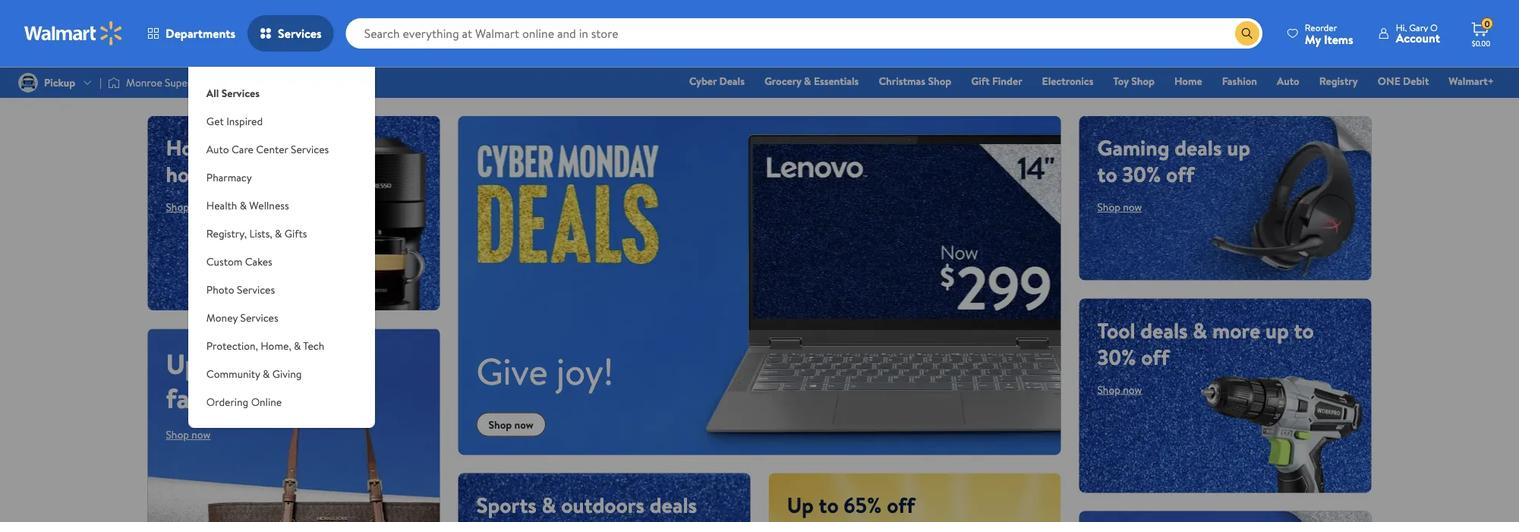 Task type: vqa. For each thing, say whether or not it's contained in the screenshot.
View
no



Task type: describe. For each thing, give the bounding box(es) containing it.
give
[[477, 346, 548, 397]]

care
[[232, 142, 254, 156]]

joy!
[[557, 346, 614, 397]]

& inside grocery & essentials link
[[804, 74, 812, 88]]

toy shop link
[[1107, 73, 1162, 89]]

auto for auto care center services
[[206, 142, 229, 156]]

photo
[[206, 282, 234, 297]]

30% inside tool deals & more up to 30% off
[[1098, 342, 1137, 372]]

get
[[206, 114, 224, 128]]

registry, lists, & gifts
[[206, 226, 307, 241]]

& inside community & giving dropdown button
[[263, 366, 270, 381]]

pharmacy button
[[188, 163, 375, 191]]

protection,
[[206, 338, 258, 353]]

Search search field
[[346, 18, 1263, 49]]

0
[[1485, 17, 1491, 30]]

grocery & essentials
[[765, 74, 859, 88]]

60%
[[239, 345, 290, 383]]

$0.00
[[1472, 38, 1491, 48]]

hot
[[166, 133, 201, 163]]

cakes
[[245, 254, 272, 269]]

sports
[[477, 490, 537, 520]]

shop for tool deals & more up to 30% off
[[1098, 382, 1121, 397]]

services button
[[248, 15, 334, 52]]

auto for auto
[[1277, 74, 1300, 88]]

deals for gaming
[[1175, 133, 1222, 163]]

services for all services
[[221, 85, 260, 100]]

reorder
[[1305, 21, 1338, 34]]

all services
[[206, 85, 260, 100]]

health & wellness button
[[188, 191, 375, 219]]

wellness
[[249, 198, 289, 213]]

get inspired button
[[188, 107, 375, 135]]

gift finder
[[971, 74, 1023, 88]]

custom cakes button
[[188, 248, 375, 276]]

gifts
[[285, 226, 307, 241]]

essentials
[[814, 74, 859, 88]]

all
[[206, 85, 219, 100]]

health & wellness
[[206, 198, 289, 213]]

registry,
[[206, 226, 247, 241]]

& inside registry, lists, & gifts dropdown button
[[275, 226, 282, 241]]

services for money services
[[240, 310, 278, 325]]

health
[[206, 198, 237, 213]]

sports & outdoors deals
[[477, 490, 697, 520]]

shop right christmas
[[928, 74, 952, 88]]

auto link
[[1271, 73, 1307, 89]]

money services button
[[188, 304, 375, 332]]

now for give joy!
[[515, 418, 534, 432]]

up to 65% off
[[787, 490, 915, 520]]

gary
[[1410, 21, 1429, 34]]

one
[[1378, 74, 1401, 88]]

deals for tool
[[1141, 316, 1188, 345]]

deals for hot
[[207, 133, 254, 163]]

inspired
[[226, 114, 263, 128]]

departments button
[[135, 15, 248, 52]]

money
[[206, 310, 238, 325]]

cyber
[[689, 74, 717, 88]]

pharmacy
[[206, 170, 252, 185]]

up to 60% off fashion
[[166, 345, 332, 417]]

shop now for hot deals on home gifts
[[166, 200, 211, 215]]

fashion
[[166, 379, 253, 417]]

community
[[206, 366, 260, 381]]

to inside tool deals & more up to 30% off
[[1294, 316, 1314, 345]]

gifts
[[223, 159, 266, 189]]

outdoors
[[561, 490, 645, 520]]

account
[[1396, 30, 1441, 46]]

toy shop
[[1114, 74, 1155, 88]]

custom
[[206, 254, 243, 269]]

on
[[259, 133, 282, 163]]

now for hot deals on home gifts
[[192, 200, 211, 215]]

up inside tool deals & more up to 30% off
[[1266, 316, 1289, 345]]

protection, home, & tech
[[206, 338, 325, 353]]

shop now for give joy!
[[489, 418, 534, 432]]

money services
[[206, 310, 278, 325]]

grocery & essentials link
[[758, 73, 866, 89]]

shop now for up to 60% off fashion
[[166, 428, 211, 442]]

shop now link for up to 60% off fashion
[[166, 428, 211, 442]]

community & giving
[[206, 366, 302, 381]]

now for gaming deals up to 30% off
[[1123, 200, 1143, 215]]

auto care center services
[[206, 142, 329, 156]]

toy
[[1114, 74, 1129, 88]]

shop now link for hot deals on home gifts
[[166, 200, 211, 215]]

65%
[[844, 490, 882, 520]]

gaming deals up to 30% off
[[1098, 133, 1251, 189]]

gift finder link
[[965, 73, 1029, 89]]



Task type: locate. For each thing, give the bounding box(es) containing it.
1 vertical spatial up
[[1266, 316, 1289, 345]]

shop now link
[[166, 200, 211, 215], [1098, 200, 1143, 215], [1098, 382, 1143, 397], [477, 413, 546, 437], [166, 428, 211, 442]]

off inside up to 60% off fashion
[[296, 345, 332, 383]]

fashion
[[1222, 74, 1258, 88]]

gaming
[[1098, 133, 1170, 163]]

deals right the tool at the right of the page
[[1141, 316, 1188, 345]]

& inside protection, home, & tech dropdown button
[[294, 338, 301, 353]]

shop down give
[[489, 418, 512, 432]]

lists,
[[249, 226, 272, 241]]

deals inside tool deals & more up to 30% off
[[1141, 316, 1188, 345]]

now for up to 60% off fashion
[[192, 428, 211, 442]]

registry
[[1320, 74, 1358, 88]]

registry link
[[1313, 73, 1365, 89]]

0 vertical spatial 30%
[[1123, 159, 1161, 189]]

30% inside gaming deals up to 30% off
[[1123, 159, 1161, 189]]

services up "all services" link
[[278, 25, 322, 42]]

hi, gary o account
[[1396, 21, 1441, 46]]

0 horizontal spatial up
[[1227, 133, 1251, 163]]

auto inside dropdown button
[[206, 142, 229, 156]]

& right grocery
[[804, 74, 812, 88]]

shop now link for tool deals & more up to 30% off
[[1098, 382, 1143, 397]]

community & giving button
[[188, 360, 375, 388]]

shop now link for gaming deals up to 30% off
[[1098, 200, 1143, 215]]

give joy!
[[477, 346, 614, 397]]

to
[[1098, 159, 1118, 189], [1294, 316, 1314, 345], [207, 345, 232, 383], [819, 490, 839, 520]]

my
[[1305, 31, 1321, 47]]

shop for gaming deals up to 30% off
[[1098, 200, 1121, 215]]

services inside dropdown button
[[240, 310, 278, 325]]

now down gaming
[[1123, 200, 1143, 215]]

0 horizontal spatial up
[[166, 345, 200, 383]]

up down fashion link
[[1227, 133, 1251, 163]]

shop down the tool at the right of the page
[[1098, 382, 1121, 397]]

0 vertical spatial up
[[166, 345, 200, 383]]

off inside tool deals & more up to 30% off
[[1142, 342, 1170, 372]]

shop now down give
[[489, 418, 534, 432]]

up inside gaming deals up to 30% off
[[1227, 133, 1251, 163]]

one debit link
[[1371, 73, 1436, 89]]

ordering online button
[[188, 388, 375, 416]]

deals inside gaming deals up to 30% off
[[1175, 133, 1222, 163]]

services right all
[[221, 85, 260, 100]]

center
[[256, 142, 288, 156]]

services right the center
[[291, 142, 329, 156]]

0 horizontal spatial auto
[[206, 142, 229, 156]]

now down home
[[192, 200, 211, 215]]

1 horizontal spatial up
[[1266, 316, 1289, 345]]

1 vertical spatial 30%
[[1098, 342, 1137, 372]]

auto care center services button
[[188, 135, 375, 163]]

shop for hot deals on home gifts
[[166, 200, 189, 215]]

auto inside 'link'
[[1277, 74, 1300, 88]]

shop now link down home
[[166, 200, 211, 215]]

cyber deals
[[689, 74, 745, 88]]

Walmart Site-Wide search field
[[346, 18, 1263, 49]]

shop now link down the fashion
[[166, 428, 211, 442]]

home
[[166, 159, 218, 189]]

items
[[1324, 31, 1354, 47]]

up left community
[[166, 345, 200, 383]]

0 vertical spatial up
[[1227, 133, 1251, 163]]

tool deals & more up to 30% off
[[1098, 316, 1314, 372]]

deals
[[207, 133, 254, 163], [1175, 133, 1222, 163], [1141, 316, 1188, 345], [650, 490, 697, 520]]

services up protection, home, & tech
[[240, 310, 278, 325]]

get inspired
[[206, 114, 263, 128]]

shop right toy
[[1132, 74, 1155, 88]]

registry, lists, & gifts button
[[188, 219, 375, 248]]

christmas shop
[[879, 74, 952, 88]]

up for up to 60% off fashion
[[166, 345, 200, 383]]

now for tool deals & more up to 30% off
[[1123, 382, 1143, 397]]

finder
[[993, 74, 1023, 88]]

now
[[192, 200, 211, 215], [1123, 200, 1143, 215], [1123, 382, 1143, 397], [515, 418, 534, 432], [192, 428, 211, 442]]

deals inside the 'hot deals on home gifts'
[[207, 133, 254, 163]]

now down give
[[515, 418, 534, 432]]

reorder my items
[[1305, 21, 1354, 47]]

online
[[251, 395, 282, 409]]

christmas
[[879, 74, 926, 88]]

grocery
[[765, 74, 802, 88]]

custom cakes
[[206, 254, 272, 269]]

& inside tool deals & more up to 30% off
[[1193, 316, 1208, 345]]

to inside gaming deals up to 30% off
[[1098, 159, 1118, 189]]

& right sports
[[542, 490, 556, 520]]

up right more
[[1266, 316, 1289, 345]]

0 vertical spatial auto
[[1277, 74, 1300, 88]]

auto
[[1277, 74, 1300, 88], [206, 142, 229, 156]]

hot deals on home gifts
[[166, 133, 282, 189]]

giving
[[272, 366, 302, 381]]

off
[[1167, 159, 1195, 189], [1142, 342, 1170, 372], [296, 345, 332, 383], [887, 490, 915, 520]]

shop now down the tool at the right of the page
[[1098, 382, 1143, 397]]

shop for up to 60% off fashion
[[166, 428, 189, 442]]

shop now for tool deals & more up to 30% off
[[1098, 382, 1143, 397]]

cyber deals link
[[683, 73, 752, 89]]

deals
[[720, 74, 745, 88]]

photo services
[[206, 282, 275, 297]]

christmas shop link
[[872, 73, 959, 89]]

shop down the fashion
[[166, 428, 189, 442]]

hi,
[[1396, 21, 1408, 34]]

departments
[[166, 25, 235, 42]]

shop now for gaming deals up to 30% off
[[1098, 200, 1143, 215]]

shop now link for give joy!
[[477, 413, 546, 437]]

shop now down home
[[166, 200, 211, 215]]

o
[[1431, 21, 1438, 34]]

up inside up to 60% off fashion
[[166, 345, 200, 383]]

& inside health & wellness dropdown button
[[240, 198, 247, 213]]

1 vertical spatial auto
[[206, 142, 229, 156]]

up
[[166, 345, 200, 383], [787, 490, 814, 520]]

auto right fashion link
[[1277, 74, 1300, 88]]

& left more
[[1193, 316, 1208, 345]]

up left 65% at the right of page
[[787, 490, 814, 520]]

shop now link down the tool at the right of the page
[[1098, 382, 1143, 397]]

ordering
[[206, 395, 249, 409]]

30%
[[1123, 159, 1161, 189], [1098, 342, 1137, 372]]

deals right outdoors
[[650, 490, 697, 520]]

shop now link down give
[[477, 413, 546, 437]]

electronics
[[1042, 74, 1094, 88]]

photo services button
[[188, 276, 375, 304]]

services down 'cakes'
[[237, 282, 275, 297]]

to inside up to 60% off fashion
[[207, 345, 232, 383]]

shop now down the fashion
[[166, 428, 211, 442]]

walmart+
[[1449, 74, 1495, 88]]

1 horizontal spatial up
[[787, 490, 814, 520]]

shop now down gaming
[[1098, 200, 1143, 215]]

fashion link
[[1216, 73, 1265, 89]]

shop now
[[166, 200, 211, 215], [1098, 200, 1143, 215], [1098, 382, 1143, 397], [489, 418, 534, 432], [166, 428, 211, 442]]

services inside popup button
[[278, 25, 322, 42]]

search icon image
[[1242, 27, 1254, 39]]

& right the health
[[240, 198, 247, 213]]

electronics link
[[1036, 73, 1101, 89]]

now down the fashion
[[192, 428, 211, 442]]

deals down get inspired
[[207, 133, 254, 163]]

services for photo services
[[237, 282, 275, 297]]

deals right gaming
[[1175, 133, 1222, 163]]

off inside gaming deals up to 30% off
[[1167, 159, 1195, 189]]

& left giving
[[263, 366, 270, 381]]

all services link
[[188, 67, 375, 107]]

tech
[[303, 338, 325, 353]]

& left gifts
[[275, 226, 282, 241]]

gift
[[971, 74, 990, 88]]

shop now link down gaming
[[1098, 200, 1143, 215]]

services
[[278, 25, 322, 42], [221, 85, 260, 100], [291, 142, 329, 156], [237, 282, 275, 297], [240, 310, 278, 325]]

protection, home, & tech button
[[188, 332, 375, 360]]

one debit
[[1378, 74, 1430, 88]]

auto left care
[[206, 142, 229, 156]]

now down the tool at the right of the page
[[1123, 382, 1143, 397]]

shop down gaming
[[1098, 200, 1121, 215]]

walmart image
[[24, 21, 123, 46]]

debit
[[1404, 74, 1430, 88]]

& left tech
[[294, 338, 301, 353]]

walmart+ link
[[1442, 73, 1501, 89]]

&
[[804, 74, 812, 88], [240, 198, 247, 213], [275, 226, 282, 241], [1193, 316, 1208, 345], [294, 338, 301, 353], [263, 366, 270, 381], [542, 490, 556, 520]]

home link
[[1168, 73, 1210, 89]]

shop for give joy!
[[489, 418, 512, 432]]

1 vertical spatial up
[[787, 490, 814, 520]]

up for up to 65% off
[[787, 490, 814, 520]]

shop down home
[[166, 200, 189, 215]]

ordering online
[[206, 395, 282, 409]]

1 horizontal spatial auto
[[1277, 74, 1300, 88]]

home,
[[261, 338, 291, 353]]



